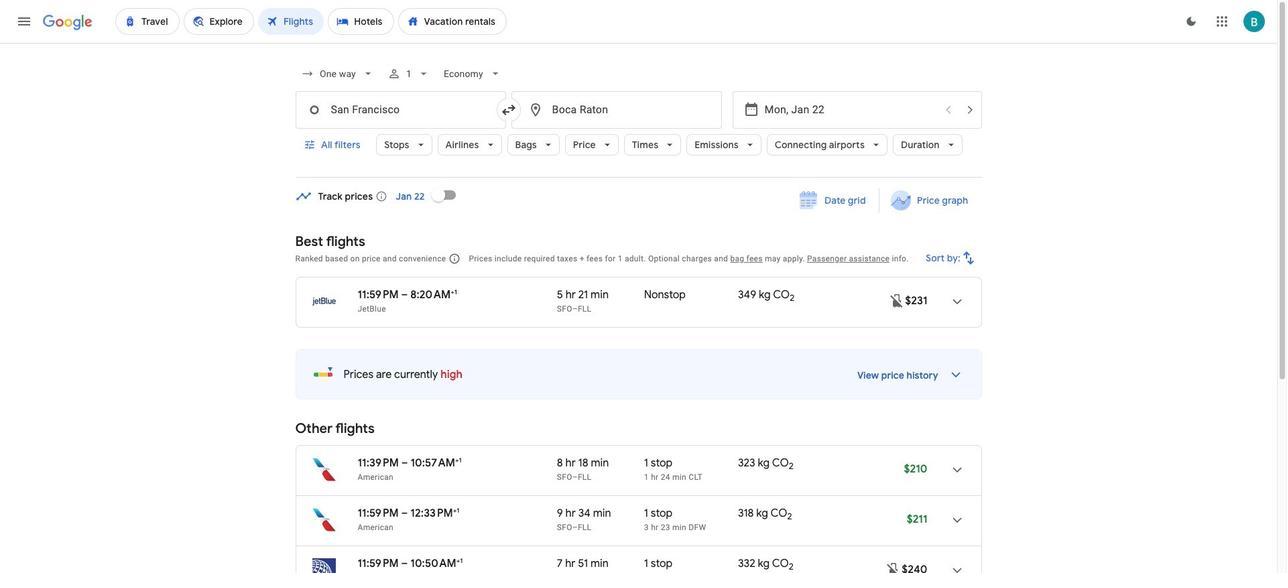 Task type: vqa. For each thing, say whether or not it's contained in the screenshot.
the Nonstop flight. element
yes



Task type: locate. For each thing, give the bounding box(es) containing it.
departure time: 11:59 pm. text field inside leaves san francisco international airport (sfo) at 11:59 pm on monday, january 22 and arrives at fort lauderdale-hollywood international airport (fll) at 8:20 am on tuesday, january 23. element
[[358, 288, 399, 302]]

this price for this flight doesn't include overhead bin access. if you need a carry-on bag, use the bags filter to update prices. image left flight details. leaves san francisco international airport (sfo) at 11:59 pm on monday, january 22 and arrives at fort lauderdale-hollywood international airport (fll) at 10:50 am on tuesday, january 23. image
[[886, 562, 902, 573]]

1 stop flight. element for total duration 9 hr 34 min. element
[[644, 507, 673, 522]]

1 stop flight. element for total duration 8 hr 18 min. element
[[644, 457, 673, 472]]

main content
[[295, 179, 982, 573]]

change appearance image
[[1176, 5, 1208, 38]]

Arrival time: 10:50 AM on  Tuesday, January 23. text field
[[411, 557, 463, 571]]

total duration 8 hr 18 min. element
[[557, 457, 644, 472]]

Departure time: 11:59 PM. text field
[[358, 288, 399, 302], [358, 557, 399, 571]]

loading results progress bar
[[0, 43, 1278, 46]]

leaves san francisco international airport (sfo) at 11:59 pm on monday, january 22 and arrives at fort lauderdale-hollywood international airport (fll) at 10:50 am on tuesday, january 23. element
[[358, 557, 463, 571]]

Arrival time: 10:57 AM on  Tuesday, January 23. text field
[[411, 456, 462, 470]]

0 vertical spatial this price for this flight doesn't include overhead bin access. if you need a carry-on bag, use the bags filter to update prices. image
[[890, 293, 906, 309]]

None text field
[[295, 91, 506, 129], [511, 91, 722, 129], [295, 91, 506, 129], [511, 91, 722, 129]]

total duration 7 hr 51 min. element
[[557, 557, 644, 573]]

2 1 stop flight. element from the top
[[644, 507, 673, 522]]

this price for this flight doesn't include overhead bin access. if you need a carry-on bag, use the bags filter to update prices. image
[[890, 293, 906, 309], [886, 562, 902, 573]]

None field
[[295, 62, 380, 86], [439, 62, 508, 86], [295, 62, 380, 86], [439, 62, 508, 86]]

main menu image
[[16, 13, 32, 30]]

nonstop flight. element
[[644, 288, 686, 304]]

departure time: 11:59 pm. text field inside leaves san francisco international airport (sfo) at 11:59 pm on monday, january 22 and arrives at fort lauderdale-hollywood international airport (fll) at 10:50 am on tuesday, january 23. 'element'
[[358, 557, 399, 571]]

1 departure time: 11:59 pm. text field from the top
[[358, 288, 399, 302]]

this price for this flight doesn't include overhead bin access. if you need a carry-on bag, use the bags filter to update prices. image for 240 us dollars text field
[[886, 562, 902, 573]]

Arrival time: 8:20 AM on  Tuesday, January 23. text field
[[411, 288, 457, 302]]

None search field
[[295, 58, 982, 178]]

1 vertical spatial departure time: 11:59 pm. text field
[[358, 557, 399, 571]]

240 US dollars text field
[[902, 563, 928, 573]]

1 vertical spatial 1 stop flight. element
[[644, 507, 673, 522]]

1 1 stop flight. element from the top
[[644, 457, 673, 472]]

Arrival time: 12:33 PM on  Tuesday, January 23. text field
[[411, 506, 460, 520]]

departure time: 11:59 pm. text field down departure time: 11:59 pm. text box
[[358, 557, 399, 571]]

Departure time: 11:39 PM. text field
[[358, 457, 399, 470]]

1 stop flight. element
[[644, 457, 673, 472], [644, 507, 673, 522], [644, 557, 673, 573]]

Departure text field
[[765, 92, 937, 128]]

departure time: 11:59 pm. text field left arrival time: 8:20 am on  tuesday, january 23. text box
[[358, 288, 399, 302]]

2 vertical spatial 1 stop flight. element
[[644, 557, 673, 573]]

find the best price region
[[295, 179, 982, 223]]

0 vertical spatial departure time: 11:59 pm. text field
[[358, 288, 399, 302]]

0 vertical spatial 1 stop flight. element
[[644, 457, 673, 472]]

2 departure time: 11:59 pm. text field from the top
[[358, 557, 399, 571]]

flight details. leaves san francisco international airport (sfo) at 11:59 pm on monday, january 22 and arrives at fort lauderdale-hollywood international airport (fll) at 10:50 am on tuesday, january 23. image
[[941, 555, 973, 573]]

1 vertical spatial this price for this flight doesn't include overhead bin access. if you need a carry-on bag, use the bags filter to update prices. image
[[886, 562, 902, 573]]

learn more about tracked prices image
[[376, 190, 388, 203]]

this price for this flight doesn't include overhead bin access. if you need a carry-on bag, use the bags filter to update prices. image left flight details. leaves san francisco international airport (sfo) at 11:59 pm on monday, january 22 and arrives at fort lauderdale-hollywood international airport (fll) at 8:20 am on tuesday, january 23. "icon"
[[890, 293, 906, 309]]



Task type: describe. For each thing, give the bounding box(es) containing it.
leaves san francisco international airport (sfo) at 11:39 pm on monday, january 22 and arrives at fort lauderdale-hollywood international airport (fll) at 10:57 am on tuesday, january 23. element
[[358, 456, 462, 470]]

231 US dollars text field
[[906, 294, 928, 308]]

210 US dollars text field
[[904, 463, 928, 476]]

total duration 9 hr 34 min. element
[[557, 507, 644, 522]]

flight details. leaves san francisco international airport (sfo) at 11:59 pm on monday, january 22 and arrives at fort lauderdale-hollywood international airport (fll) at 8:20 am on tuesday, january 23. image
[[941, 286, 973, 318]]

total duration 5 hr 21 min. element
[[557, 288, 644, 304]]

Departure time: 11:59 PM. text field
[[358, 507, 399, 520]]

swap origin and destination. image
[[501, 102, 517, 118]]

211 US dollars text field
[[907, 513, 928, 526]]

leaves san francisco international airport (sfo) at 11:59 pm on monday, january 22 and arrives at fort lauderdale-hollywood international airport (fll) at 8:20 am on tuesday, january 23. element
[[358, 288, 457, 302]]

3 1 stop flight. element from the top
[[644, 557, 673, 573]]

departure time: 11:59 pm. text field for leaves san francisco international airport (sfo) at 11:59 pm on monday, january 22 and arrives at fort lauderdale-hollywood international airport (fll) at 8:20 am on tuesday, january 23. element
[[358, 288, 399, 302]]

departure time: 11:59 pm. text field for leaves san francisco international airport (sfo) at 11:59 pm on monday, january 22 and arrives at fort lauderdale-hollywood international airport (fll) at 10:50 am on tuesday, january 23. 'element'
[[358, 557, 399, 571]]

this price for this flight doesn't include overhead bin access. if you need a carry-on bag, use the bags filter to update prices. image for 231 us dollars text box on the bottom of page
[[890, 293, 906, 309]]

leaves san francisco international airport (sfo) at 11:59 pm on monday, january 22 and arrives at fort lauderdale-hollywood international airport (fll) at 12:33 pm on tuesday, january 23. element
[[358, 506, 460, 520]]

flight details. leaves san francisco international airport (sfo) at 11:39 pm on monday, january 22 and arrives at fort lauderdale-hollywood international airport (fll) at 10:57 am on tuesday, january 23. image
[[941, 454, 973, 486]]

view price history image
[[940, 359, 972, 391]]

learn more about ranking image
[[449, 253, 461, 265]]



